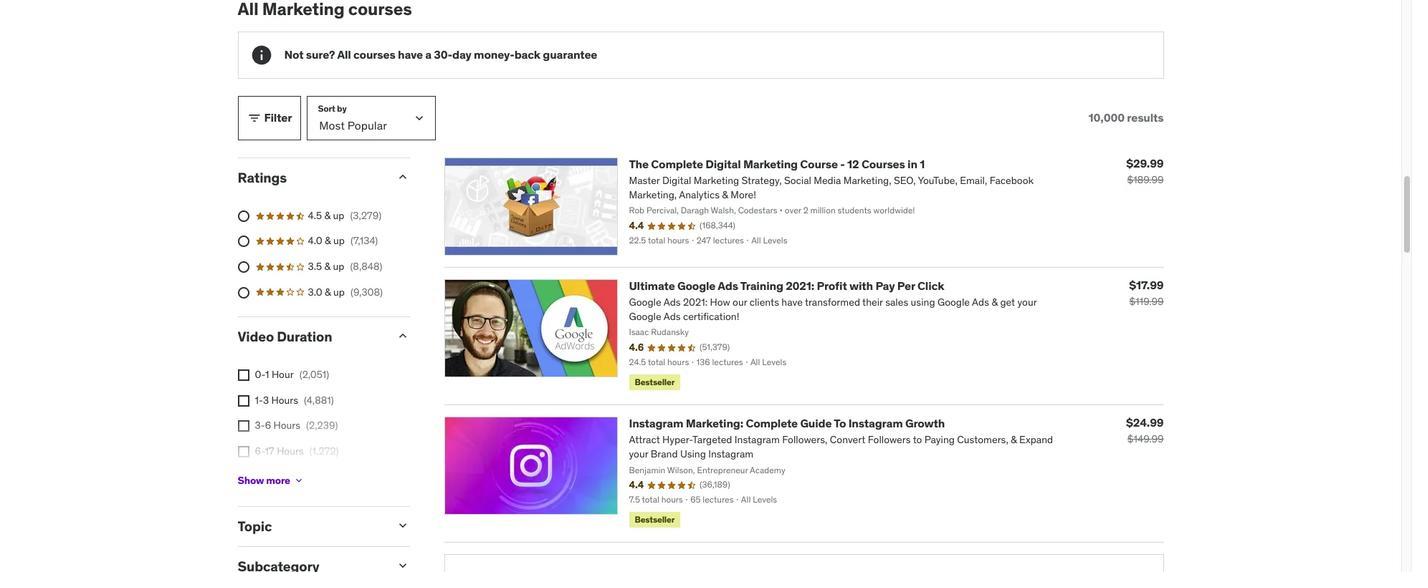Task type: locate. For each thing, give the bounding box(es) containing it.
3-6 hours (2,239)
[[255, 419, 338, 432]]

topic button
[[238, 518, 384, 535]]

0 horizontal spatial small image
[[247, 111, 261, 125]]

complete
[[651, 157, 703, 171], [746, 417, 798, 431]]

$29.99 $189.99
[[1126, 156, 1164, 186]]

2 vertical spatial small image
[[395, 519, 410, 533]]

up right 3.0
[[333, 286, 345, 299]]

with
[[849, 279, 873, 293]]

hours right '3'
[[271, 394, 298, 407]]

courses
[[353, 48, 395, 62]]

$119.99
[[1129, 295, 1164, 308]]

1 horizontal spatial instagram
[[848, 417, 903, 431]]

xsmall image for 3-
[[238, 421, 249, 432]]

& right 4.0
[[325, 235, 331, 248]]

0 vertical spatial 1
[[920, 157, 925, 171]]

$17.99 $119.99
[[1129, 278, 1164, 308]]

1 vertical spatial xsmall image
[[238, 395, 249, 407]]

up
[[333, 209, 344, 222], [333, 235, 345, 248], [333, 260, 344, 273], [333, 286, 345, 299]]

1 vertical spatial 1
[[265, 368, 269, 381]]

10,000 results
[[1089, 111, 1164, 125]]

instagram marketing: complete guide to instagram growth
[[629, 417, 945, 431]]

day
[[452, 48, 471, 62]]

xsmall image left 3-
[[238, 421, 249, 432]]

ads
[[718, 279, 738, 293]]

1 vertical spatial complete
[[746, 417, 798, 431]]

10,000
[[1089, 111, 1125, 125]]

guide
[[800, 417, 832, 431]]

1 left hour
[[265, 368, 269, 381]]

1 small image from the top
[[395, 170, 410, 184]]

results
[[1127, 111, 1164, 125]]

$24.99 $149.99
[[1126, 416, 1164, 446]]

3.0
[[308, 286, 322, 299]]

(4,881)
[[304, 394, 334, 407]]

hours right 17+
[[273, 471, 300, 483]]

up right 4.5
[[333, 209, 344, 222]]

instagram
[[629, 417, 683, 431], [848, 417, 903, 431]]

2 xsmall image from the top
[[238, 446, 249, 458]]

1 xsmall image from the top
[[238, 421, 249, 432]]

0 vertical spatial small image
[[247, 111, 261, 125]]

digital
[[706, 157, 741, 171]]

small image for ratings
[[395, 170, 410, 184]]

2 vertical spatial xsmall image
[[293, 475, 305, 487]]

xsmall image left 6- on the left bottom of the page
[[238, 446, 249, 458]]

complete left guide
[[746, 417, 798, 431]]

(1,272)
[[309, 445, 339, 458]]

(2,239)
[[306, 419, 338, 432]]

money-
[[474, 48, 514, 62]]

3 small image from the top
[[395, 519, 410, 533]]

hour
[[272, 368, 294, 381]]

xsmall image
[[238, 370, 249, 381], [238, 395, 249, 407], [293, 475, 305, 487]]

ultimate google ads training 2021: profit with pay per click
[[629, 279, 944, 293]]

xsmall image inside show more 'button'
[[293, 475, 305, 487]]

1
[[920, 157, 925, 171], [265, 368, 269, 381]]

courses
[[862, 157, 905, 171]]

small image for topic
[[395, 519, 410, 533]]

3.5 & up (8,848)
[[308, 260, 382, 273]]

up right 3.5
[[333, 260, 344, 273]]

& right 3.5
[[324, 260, 331, 273]]

& right 3.0
[[325, 286, 331, 299]]

show
[[238, 474, 264, 487]]

xsmall image left 0-
[[238, 370, 249, 381]]

hours right 17
[[277, 445, 304, 458]]

1 instagram from the left
[[629, 417, 683, 431]]

ultimate google ads training 2021: profit with pay per click link
[[629, 279, 944, 293]]

xsmall image
[[238, 421, 249, 432], [238, 446, 249, 458]]

0 vertical spatial xsmall image
[[238, 421, 249, 432]]

3.0 & up (9,308)
[[308, 286, 383, 299]]

0 horizontal spatial instagram
[[629, 417, 683, 431]]

$17.99
[[1129, 278, 1164, 293]]

1-3 hours (4,881)
[[255, 394, 334, 407]]

up for 4.0 & up
[[333, 235, 345, 248]]

small image
[[247, 111, 261, 125], [395, 559, 410, 573]]

0 horizontal spatial complete
[[651, 157, 703, 171]]

1 vertical spatial xsmall image
[[238, 446, 249, 458]]

0 horizontal spatial 1
[[265, 368, 269, 381]]

2 small image from the top
[[395, 329, 410, 344]]

&
[[324, 209, 331, 222], [325, 235, 331, 248], [324, 260, 331, 273], [325, 286, 331, 299]]

hours right '6'
[[273, 419, 300, 432]]

0 vertical spatial xsmall image
[[238, 370, 249, 381]]

the
[[629, 157, 649, 171]]

complete right the the
[[651, 157, 703, 171]]

ratings button
[[238, 169, 384, 186]]

0-
[[255, 368, 265, 381]]

up right 4.0
[[333, 235, 345, 248]]

3.5
[[308, 260, 322, 273]]

xsmall image right more
[[293, 475, 305, 487]]

12
[[847, 157, 859, 171]]

1 vertical spatial small image
[[395, 559, 410, 573]]

hours
[[271, 394, 298, 407], [273, 419, 300, 432], [277, 445, 304, 458], [273, 471, 300, 483]]

0 vertical spatial complete
[[651, 157, 703, 171]]

instagram right to
[[848, 417, 903, 431]]

1 horizontal spatial complete
[[746, 417, 798, 431]]

small image
[[395, 170, 410, 184], [395, 329, 410, 344], [395, 519, 410, 533]]

1 vertical spatial small image
[[395, 329, 410, 344]]

3-
[[255, 419, 265, 432]]

(2,051)
[[299, 368, 329, 381]]

& right 4.5
[[324, 209, 331, 222]]

instagram left marketing:
[[629, 417, 683, 431]]

the complete digital marketing course - 12 courses in 1 link
[[629, 157, 925, 171]]

to
[[834, 417, 846, 431]]

topic
[[238, 518, 272, 535]]

xsmall image left 1-
[[238, 395, 249, 407]]

filter
[[264, 111, 292, 125]]

1 right in
[[920, 157, 925, 171]]

per
[[897, 279, 915, 293]]

1-
[[255, 394, 263, 407]]

0 vertical spatial small image
[[395, 170, 410, 184]]

duration
[[277, 328, 332, 346]]



Task type: vqa. For each thing, say whether or not it's contained in the screenshot.
Volkswagen image
no



Task type: describe. For each thing, give the bounding box(es) containing it.
-
[[840, 157, 845, 171]]

$149.99
[[1127, 433, 1164, 446]]

filter button
[[238, 96, 301, 141]]

$189.99
[[1127, 174, 1164, 186]]

show more button
[[238, 467, 305, 495]]

growth
[[905, 417, 945, 431]]

30-
[[434, 48, 452, 62]]

training
[[740, 279, 783, 293]]

6-17 hours (1,272)
[[255, 445, 339, 458]]

small image inside filter button
[[247, 111, 261, 125]]

marketing
[[743, 157, 798, 171]]

$24.99
[[1126, 416, 1164, 430]]

4.5
[[308, 209, 322, 222]]

2021:
[[786, 279, 814, 293]]

up for 3.5 & up
[[333, 260, 344, 273]]

4.0 & up (7,134)
[[308, 235, 378, 248]]

up for 3.0 & up
[[333, 286, 345, 299]]

xsmall image for 6-
[[238, 446, 249, 458]]

17
[[265, 445, 274, 458]]

xsmall image for 1-
[[238, 395, 249, 407]]

2 instagram from the left
[[848, 417, 903, 431]]

1 horizontal spatial 1
[[920, 157, 925, 171]]

video
[[238, 328, 274, 346]]

back
[[514, 48, 540, 62]]

ultimate
[[629, 279, 675, 293]]

a
[[425, 48, 432, 62]]

0-1 hour (2,051)
[[255, 368, 329, 381]]

& for 3.0
[[325, 286, 331, 299]]

(3,279)
[[350, 209, 382, 222]]

in
[[908, 157, 917, 171]]

marketing:
[[686, 417, 743, 431]]

show more
[[238, 474, 290, 487]]

17+ hours
[[255, 471, 300, 483]]

17+
[[255, 471, 270, 483]]

up for 4.5 & up
[[333, 209, 344, 222]]

video duration
[[238, 328, 332, 346]]

hours for 6-17 hours
[[277, 445, 304, 458]]

& for 4.5
[[324, 209, 331, 222]]

(9,308)
[[350, 286, 383, 299]]

instagram marketing: complete guide to instagram growth link
[[629, 417, 945, 431]]

video duration button
[[238, 328, 384, 346]]

more
[[266, 474, 290, 487]]

6
[[265, 419, 271, 432]]

4.0
[[308, 235, 322, 248]]

& for 3.5
[[324, 260, 331, 273]]

& for 4.0
[[325, 235, 331, 248]]

$29.99
[[1126, 156, 1164, 171]]

google
[[677, 279, 716, 293]]

pay
[[875, 279, 895, 293]]

1 horizontal spatial small image
[[395, 559, 410, 573]]

(8,848)
[[350, 260, 382, 273]]

have
[[398, 48, 423, 62]]

10,000 results status
[[1089, 111, 1164, 125]]

click
[[917, 279, 944, 293]]

3
[[263, 394, 269, 407]]

course
[[800, 157, 838, 171]]

(7,134)
[[350, 235, 378, 248]]

xsmall image for 0-
[[238, 370, 249, 381]]

hours for 1-3 hours
[[271, 394, 298, 407]]

guarantee
[[543, 48, 597, 62]]

sure?
[[306, 48, 335, 62]]

all
[[337, 48, 351, 62]]

ratings
[[238, 169, 287, 186]]

profit
[[817, 279, 847, 293]]

small image for video duration
[[395, 329, 410, 344]]

hours for 3-6 hours
[[273, 419, 300, 432]]

the complete digital marketing course - 12 courses in 1
[[629, 157, 925, 171]]

6-
[[255, 445, 265, 458]]

not sure? all courses have a 30-day money-back guarantee
[[284, 48, 597, 62]]

not
[[284, 48, 304, 62]]

4.5 & up (3,279)
[[308, 209, 382, 222]]



